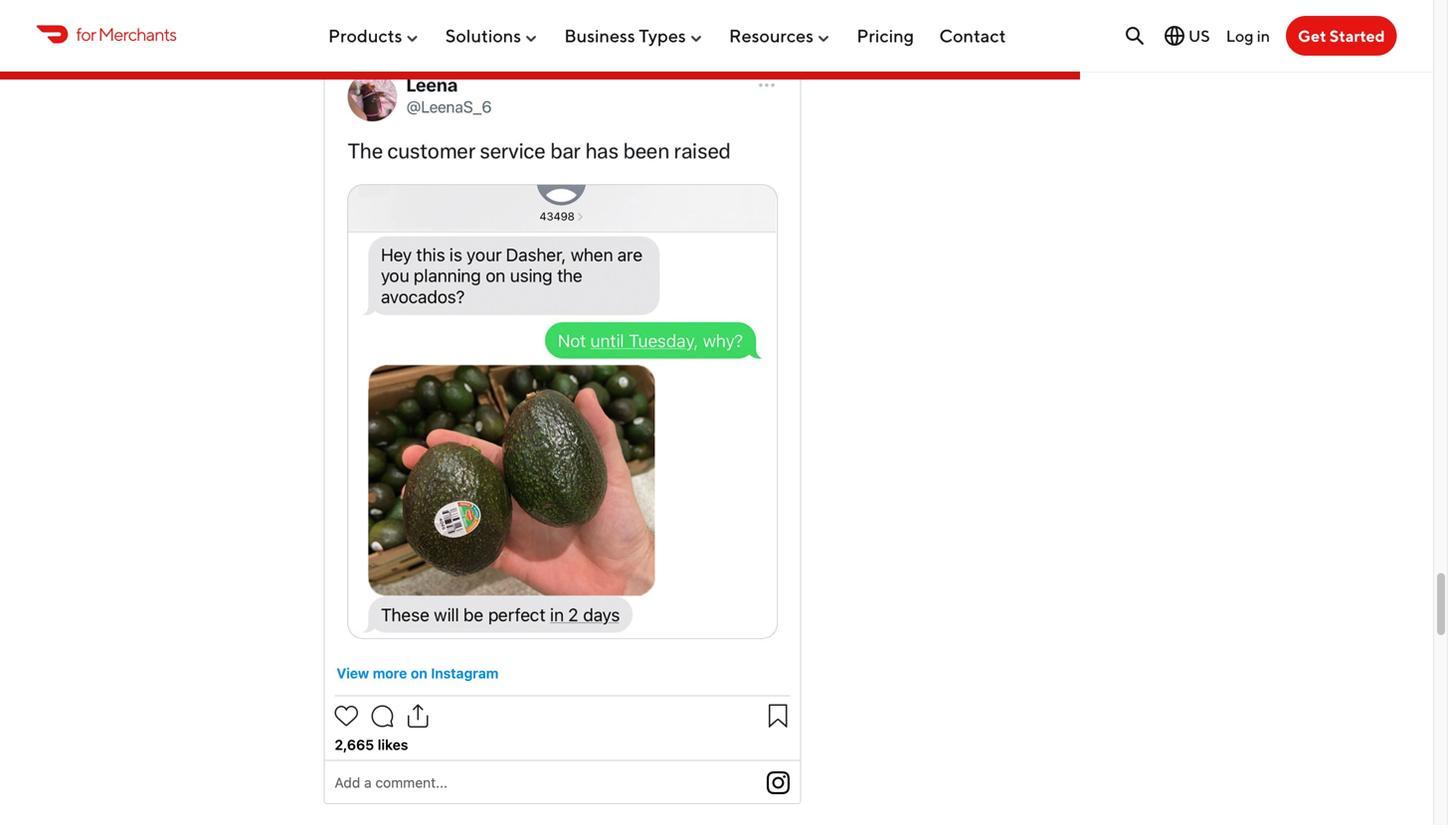Task type: describe. For each thing, give the bounding box(es) containing it.
log
[[1226, 26, 1254, 45]]

get started
[[1298, 26, 1385, 45]]

solutions
[[445, 25, 521, 46]]

merchants
[[98, 23, 176, 45]]

log in link
[[1226, 26, 1270, 45]]

pricing
[[857, 25, 914, 46]]

get
[[1298, 26, 1326, 45]]

contact link
[[939, 17, 1006, 54]]

contact
[[939, 25, 1006, 46]]

log in
[[1226, 26, 1270, 45]]

business
[[564, 25, 635, 46]]

in
[[1257, 26, 1270, 45]]

for
[[76, 23, 96, 45]]

us
[[1188, 26, 1210, 45]]

pricing link
[[857, 17, 914, 54]]

resources
[[729, 25, 814, 46]]

globe line image
[[1163, 24, 1186, 48]]

resources link
[[729, 17, 832, 54]]



Task type: locate. For each thing, give the bounding box(es) containing it.
products
[[328, 25, 402, 46]]

business types
[[564, 25, 686, 46]]

business types link
[[564, 17, 704, 54]]

solutions link
[[445, 17, 539, 54]]

products link
[[328, 17, 420, 54]]

types
[[639, 25, 686, 46]]

for merchants
[[76, 23, 176, 45]]

for merchants link
[[36, 21, 176, 48]]

started
[[1330, 26, 1385, 45]]

get started button
[[1286, 16, 1397, 56]]



Task type: vqa. For each thing, say whether or not it's contained in the screenshot.
Business
yes



